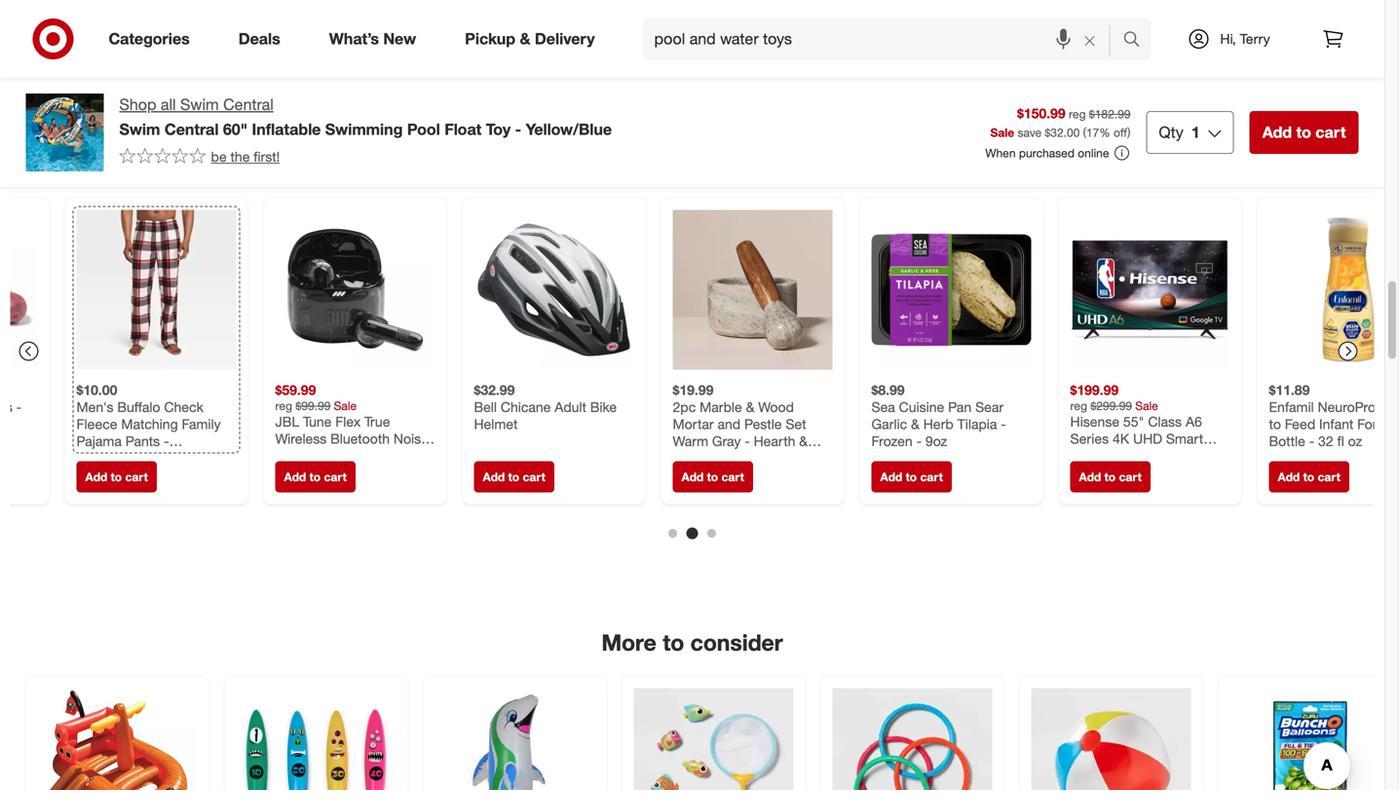 Task type: describe. For each thing, give the bounding box(es) containing it.
add to cart button for $8.99 sea cuisine pan sear garlic & herb tilapia - frozen - 9oz
[[872, 462, 952, 493]]

magnolia
[[746, 450, 802, 467]]

cart for $59.99 reg $99.99 sale jbl tune flex true wireless bluetooth noise canceling earbuds
[[324, 470, 347, 485]]

buffalo
[[117, 399, 160, 416]]

wireless
[[275, 431, 327, 448]]

$99.99
[[296, 399, 331, 413]]

deals
[[239, 29, 281, 48]]

hi,
[[1221, 30, 1237, 47]]

swimming
[[325, 120, 403, 139]]

pickup & delivery
[[465, 29, 595, 48]]

shop
[[119, 95, 156, 114]]

cart for $8.99 sea cuisine pan sear garlic & herb tilapia - frozen - 9oz
[[921, 470, 944, 485]]

family
[[182, 416, 221, 433]]

pickup
[[465, 29, 516, 48]]

9oz
[[926, 433, 948, 450]]

swimline 36" inflatable dolphin toy pool and spa accessory - blue/white image
[[435, 689, 595, 791]]

fishing for fishing bait & lures
[[972, 53, 1022, 73]]

herb
[[924, 416, 954, 433]]

bell
[[474, 399, 497, 416]]

0 horizontal spatial swim
[[119, 120, 160, 139]]

gear
[[901, 53, 935, 73]]

save
[[1018, 125, 1042, 140]]

flex
[[336, 413, 361, 431]]

toypedo bandits - sun squad™ image
[[236, 689, 396, 791]]

fishing bait & lures
[[972, 53, 1111, 73]]

wondershop™
[[77, 450, 161, 467]]

new
[[383, 29, 416, 48]]

marble
[[700, 399, 743, 416]]

1 vertical spatial central
[[165, 120, 219, 139]]

to for $8.99 sea cuisine pan sear garlic & herb tilapia - frozen - 9oz
[[906, 470, 917, 485]]

swimline 62" inflatable galleon raider pirate ship floating toy - orange/red image
[[38, 689, 197, 791]]

bell chicane adult bike helmet image
[[474, 210, 634, 370]]

2pc marble & wood mortar and pestle set warm gray - hearth & hand™ with magnolia image
[[673, 210, 833, 370]]

& right the pickup
[[520, 29, 531, 48]]

14" classic beach ball - sun squad™ image
[[1032, 689, 1192, 791]]

delivery
[[535, 29, 595, 48]]

online
[[1078, 146, 1110, 160]]

gray
[[713, 433, 741, 450]]

jbl tune flex true wireless bluetooth noise canceling earbuds image
[[275, 210, 435, 370]]

$8.99 sea cuisine pan sear garlic & herb tilapia - frozen - 9oz
[[872, 382, 1007, 450]]

fleece
[[77, 416, 117, 433]]

fishing for fishing gear
[[847, 53, 897, 73]]

image of swim central 60" inflatable swimming pool float toy - yellow/blue image
[[26, 94, 104, 172]]

add to cart for $32.99 bell chicane adult bike helmet
[[483, 470, 546, 485]]

goggles
[[594, 53, 652, 73]]

categories link
[[92, 18, 214, 60]]

search
[[1115, 31, 1162, 50]]

the
[[231, 148, 250, 165]]

add down $299.99
[[1080, 470, 1102, 485]]

cuisine
[[899, 399, 945, 416]]

tropic reef scrambler 6pc - sun squad™ image
[[634, 689, 794, 791]]

pan
[[949, 399, 972, 416]]

bait
[[1026, 53, 1053, 73]]

float
[[445, 120, 482, 139]]

$150.99 reg $182.99 sale save $ 32.00 ( 17 % off )
[[991, 105, 1131, 140]]

men's
[[77, 399, 114, 416]]

$8.99
[[872, 382, 905, 399]]

to for $11.89 enfamil neuropro rea
[[1304, 470, 1315, 485]]

$10.00 men's buffalo check fleece matching family pajama pants - wondershop™ black
[[77, 382, 221, 467]]

$11.89
[[1270, 382, 1311, 399]]

yellow/blue
[[526, 120, 612, 139]]

terry
[[1241, 30, 1271, 47]]

add for $8.99 sea cuisine pan sear garlic & herb tilapia - frozen - 9oz
[[881, 470, 903, 485]]

be
[[211, 148, 227, 165]]

pool
[[407, 120, 440, 139]]

cart for $32.99 bell chicane adult bike helmet
[[523, 470, 546, 485]]

purchased
[[1020, 146, 1075, 160]]

$10.00
[[77, 382, 117, 399]]

lures
[[1072, 53, 1111, 73]]

wood
[[759, 399, 794, 416]]

qty 1
[[1160, 123, 1201, 142]]

& right hearth
[[800, 433, 808, 450]]

cart for $10.00 men's buffalo check fleece matching family pajama pants - wondershop™ black
[[125, 470, 148, 485]]

all
[[161, 95, 176, 114]]

chicane
[[501, 399, 551, 416]]

add right 1
[[1263, 123, 1293, 142]]

hearth
[[754, 433, 796, 450]]

add to cart button for $19.99 2pc marble & wood mortar and pestle set warm gray - hearth & hand™ with magnolia
[[673, 462, 753, 493]]

60"
[[223, 120, 248, 139]]

$59.99 reg $99.99 sale jbl tune flex true wireless bluetooth noise canceling earbuds
[[275, 382, 429, 465]]

& left "wood"
[[746, 399, 755, 416]]

add to cart for $8.99 sea cuisine pan sear garlic & herb tilapia - frozen - 9oz
[[881, 470, 944, 485]]

17
[[1087, 125, 1100, 140]]

what's
[[329, 29, 379, 48]]

sea cuisine pan sear garlic & herb tilapia - frozen - 9oz image
[[872, 210, 1032, 370]]

add for $32.99 bell chicane adult bike helmet
[[483, 470, 505, 485]]

add to cart button for $59.99 reg $99.99 sale jbl tune flex true wireless bluetooth noise canceling earbuds
[[275, 462, 356, 493]]

sale for $59.99
[[334, 399, 357, 413]]

pestle
[[745, 416, 782, 433]]

add to cart for $11.89 enfamil neuropro rea
[[1279, 470, 1341, 485]]

$
[[1045, 125, 1051, 140]]

first!
[[254, 148, 280, 165]]

add to cart for $59.99 reg $99.99 sale jbl tune flex true wireless bluetooth noise canceling earbuds
[[284, 470, 347, 485]]

sale for $199.99
[[1136, 399, 1159, 413]]

check
[[164, 399, 204, 416]]

)
[[1128, 125, 1131, 140]]

organic red potatoes - 3lb image
[[0, 210, 38, 370]]

$199.99
[[1071, 382, 1119, 399]]

more to consider
[[602, 629, 783, 657]]

enfamil
[[1270, 399, 1315, 416]]

- inside $10.00 men's buffalo check fleece matching family pajama pants - wondershop™ black
[[164, 433, 169, 450]]

- right the tilapia
[[1001, 416, 1007, 433]]

& inside $8.99 sea cuisine pan sear garlic & herb tilapia - frozen - 9oz
[[912, 416, 920, 433]]

to for $59.99 reg $99.99 sale jbl tune flex true wireless bluetooth noise canceling earbuds
[[310, 470, 321, 485]]

add for $10.00 men's buffalo check fleece matching family pajama pants - wondershop™ black
[[85, 470, 107, 485]]

2pc
[[673, 399, 696, 416]]

matching
[[121, 416, 178, 433]]

shop all swim central swim central 60" inflatable swimming pool float toy - yellow/blue
[[119, 95, 612, 139]]

more
[[602, 629, 657, 657]]

inflatable
[[252, 120, 321, 139]]



Task type: vqa. For each thing, say whether or not it's contained in the screenshot.
Shop in store button
no



Task type: locate. For each thing, give the bounding box(es) containing it.
sale right tune
[[334, 399, 357, 413]]

garlic
[[872, 416, 908, 433]]

1 horizontal spatial swim
[[180, 95, 219, 114]]

$32.99 bell chicane adult bike helmet
[[474, 382, 617, 433]]

$19.99
[[673, 382, 714, 399]]

$32.99
[[474, 382, 515, 399]]

1
[[1192, 123, 1201, 142]]

bunch o balloons 3pk rapid-filling self-sealing water balloons by zuru image
[[1231, 689, 1391, 791]]

hisense 55" class a6 series 4k uhd smart google tv - 55a6h4 -special purchase image
[[1071, 210, 1231, 370]]

32.00
[[1051, 125, 1080, 140]]

jbl
[[275, 413, 299, 431]]

0 horizontal spatial sale
[[334, 399, 357, 413]]

to for $32.99 bell chicane adult bike helmet
[[508, 470, 520, 485]]

0 vertical spatial central
[[223, 95, 274, 114]]

add for $11.89 enfamil neuropro rea
[[1279, 470, 1301, 485]]

add down helmet
[[483, 470, 505, 485]]

clothing
[[752, 53, 810, 73]]

- inside the $19.99 2pc marble & wood mortar and pestle set warm gray - hearth & hand™ with magnolia
[[745, 433, 750, 450]]

central up 60"
[[223, 95, 274, 114]]

consider
[[691, 629, 783, 657]]

outdoor clothing link
[[673, 42, 827, 85]]

cart for $19.99 2pc marble & wood mortar and pestle set warm gray - hearth & hand™ with magnolia
[[722, 470, 745, 485]]

when
[[986, 146, 1016, 160]]

$182.99
[[1090, 107, 1131, 121]]

tune
[[303, 413, 332, 431]]

sale inside $150.99 reg $182.99 sale save $ 32.00 ( 17 % off )
[[991, 125, 1015, 140]]

frozen
[[872, 433, 913, 450]]

add for $59.99 reg $99.99 sale jbl tune flex true wireless bluetooth noise canceling earbuds
[[284, 470, 306, 485]]

neuropro
[[1319, 399, 1376, 416]]

sale right $299.99
[[1136, 399, 1159, 413]]

reg for $59.99
[[275, 399, 292, 413]]

$19.99 2pc marble & wood mortar and pestle set warm gray - hearth & hand™ with magnolia
[[673, 382, 808, 467]]

toy
[[486, 120, 511, 139]]

central up be the first! link at top
[[165, 120, 219, 139]]

1 vertical spatial swim
[[119, 120, 160, 139]]

reg left $99.99
[[275, 399, 292, 413]]

0 vertical spatial swim
[[180, 95, 219, 114]]

1 fishing from the left
[[847, 53, 897, 73]]

be the first!
[[211, 148, 280, 165]]

$59.99
[[275, 382, 316, 399]]

rea
[[1380, 399, 1400, 416]]

reg
[[1069, 107, 1086, 121], [275, 399, 292, 413], [1071, 399, 1088, 413]]

reg for $150.99
[[1069, 107, 1086, 121]]

warm
[[673, 433, 709, 450]]

add down wondershop™
[[85, 470, 107, 485]]

- left 9oz
[[917, 433, 922, 450]]

categories
[[109, 29, 190, 48]]

$299.99
[[1091, 399, 1133, 413]]

add for $19.99 2pc marble & wood mortar and pestle set warm gray - hearth & hand™ with magnolia
[[682, 470, 704, 485]]

add to cart for $10.00 men's buffalo check fleece matching family pajama pants - wondershop™ black
[[85, 470, 148, 485]]

qty
[[1160, 123, 1184, 142]]

noise
[[394, 431, 429, 448]]

adult
[[555, 399, 587, 416]]

hi, terry
[[1221, 30, 1271, 47]]

& left herb
[[912, 416, 920, 433]]

fishing
[[847, 53, 897, 73], [972, 53, 1022, 73]]

add to cart for $19.99 2pc marble & wood mortar and pestle set warm gray - hearth & hand™ with magnolia
[[682, 470, 745, 485]]

$150.99
[[1018, 105, 1066, 122]]

0 horizontal spatial fishing
[[847, 53, 897, 73]]

- right gray on the right bottom of page
[[745, 433, 750, 450]]

cart for $11.89 enfamil neuropro rea
[[1318, 470, 1341, 485]]

1 horizontal spatial fishing
[[972, 53, 1022, 73]]

helmet
[[474, 416, 518, 433]]

with
[[717, 450, 742, 467]]

to for $10.00 men's buffalo check fleece matching family pajama pants - wondershop™ black
[[111, 470, 122, 485]]

fishing left 'bait'
[[972, 53, 1022, 73]]

$11.89 enfamil neuropro rea
[[1270, 382, 1400, 450]]

& right 'bait'
[[1058, 53, 1068, 73]]

reg inside $199.99 reg $299.99 sale
[[1071, 399, 1088, 413]]

add
[[1263, 123, 1293, 142], [85, 470, 107, 485], [284, 470, 306, 485], [483, 470, 505, 485], [682, 470, 704, 485], [881, 470, 903, 485], [1080, 470, 1102, 485], [1279, 470, 1301, 485]]

sale inside $199.99 reg $299.99 sale
[[1136, 399, 1159, 413]]

when purchased online
[[986, 146, 1110, 160]]

sale inside $59.99 reg $99.99 sale jbl tune flex true wireless bluetooth noise canceling earbuds
[[334, 399, 357, 413]]

men's buffalo check fleece matching family pajama pants - wondershop™ black image
[[77, 210, 236, 370]]

goggles link
[[577, 42, 669, 85]]

2 horizontal spatial sale
[[1136, 399, 1159, 413]]

add to cart button for $10.00 men's buffalo check fleece matching family pajama pants - wondershop™ black
[[77, 462, 157, 493]]

swim right all
[[180, 95, 219, 114]]

outdoor
[[689, 53, 747, 73]]

reg up (
[[1069, 107, 1086, 121]]

reg inside $59.99 reg $99.99 sale jbl tune flex true wireless bluetooth noise canceling earbuds
[[275, 399, 292, 413]]

- right toy
[[515, 120, 522, 139]]

tilapia
[[958, 416, 998, 433]]

add down enfamil
[[1279, 470, 1301, 485]]

0 horizontal spatial central
[[165, 120, 219, 139]]

to
[[1297, 123, 1312, 142], [111, 470, 122, 485], [310, 470, 321, 485], [508, 470, 520, 485], [707, 470, 719, 485], [906, 470, 917, 485], [1105, 470, 1116, 485], [1304, 470, 1315, 485], [663, 629, 685, 657]]

add down canceling
[[284, 470, 306, 485]]

kids' dizzy dive rings 4pc - sun squad™ image
[[833, 689, 993, 791]]

set
[[786, 416, 807, 433]]

fishing bait & lures link
[[955, 42, 1127, 85]]

what's new link
[[313, 18, 441, 60]]

fishing gear
[[847, 53, 935, 73]]

be the first! link
[[119, 147, 280, 167]]

sale for $150.99
[[991, 125, 1015, 140]]

fishing gear link
[[831, 42, 952, 85]]

What can we help you find? suggestions appear below search field
[[643, 18, 1128, 60]]

2 fishing from the left
[[972, 53, 1022, 73]]

fishing left gear
[[847, 53, 897, 73]]

&
[[520, 29, 531, 48], [1058, 53, 1068, 73], [746, 399, 755, 416], [912, 416, 920, 433], [800, 433, 808, 450]]

reg inside $150.99 reg $182.99 sale save $ 32.00 ( 17 % off )
[[1069, 107, 1086, 121]]

reg for $199.99
[[1071, 399, 1088, 413]]

add down frozen
[[881, 470, 903, 485]]

pants
[[125, 433, 160, 450]]

sale up 'when'
[[991, 125, 1015, 140]]

to for $19.99 2pc marble & wood mortar and pestle set warm gray - hearth & hand™ with magnolia
[[707, 470, 719, 485]]

add to cart button for $32.99 bell chicane adult bike helmet
[[474, 462, 555, 493]]

enfamil neuropro ready to feed infant formula bottle - 32 fl oz image
[[1270, 210, 1400, 370]]

swim down shop
[[119, 120, 160, 139]]

reg left $299.99
[[1071, 399, 1088, 413]]

add to cart button for $11.89 enfamil neuropro rea
[[1270, 462, 1350, 493]]

1 horizontal spatial sale
[[991, 125, 1015, 140]]

pickup & delivery link
[[449, 18, 620, 60]]

bike
[[591, 399, 617, 416]]

1 horizontal spatial central
[[223, 95, 274, 114]]

what's new
[[329, 29, 416, 48]]

central
[[223, 95, 274, 114], [165, 120, 219, 139]]

- inside shop all swim central swim central 60" inflatable swimming pool float toy - yellow/blue
[[515, 120, 522, 139]]

true
[[365, 413, 390, 431]]

search button
[[1115, 18, 1162, 64]]

- right pants
[[164, 433, 169, 450]]

bluetooth
[[331, 431, 390, 448]]

add down hand™
[[682, 470, 704, 485]]

earbuds
[[340, 448, 391, 465]]

mortar
[[673, 416, 714, 433]]

cart
[[1316, 123, 1347, 142], [125, 470, 148, 485], [324, 470, 347, 485], [523, 470, 546, 485], [722, 470, 745, 485], [921, 470, 944, 485], [1120, 470, 1142, 485], [1318, 470, 1341, 485]]

off
[[1114, 125, 1128, 140]]

(
[[1084, 125, 1087, 140]]



